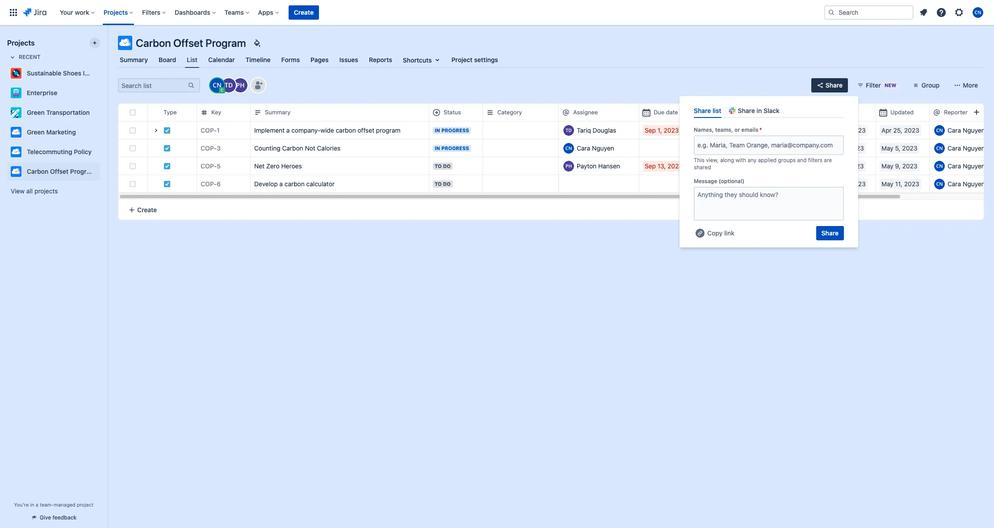 Task type: vqa. For each thing, say whether or not it's contained in the screenshot.
Do for Net Zero Heroes
yes



Task type: describe. For each thing, give the bounding box(es) containing it.
names,
[[694, 127, 714, 133]]

forms
[[282, 56, 300, 63]]

notifications image
[[919, 7, 930, 18]]

copy
[[708, 229, 723, 237]]

projects inside dropdown button
[[104, 8, 128, 16]]

slack
[[764, 107, 780, 114]]

with
[[736, 157, 747, 164]]

dashboards button
[[172, 5, 219, 20]]

tab list containing list
[[113, 52, 990, 68]]

cop-5 link
[[201, 162, 221, 171]]

team-
[[40, 502, 54, 508]]

nguyen for nguyen
[[964, 144, 986, 152]]

develop a carbon calculator
[[254, 180, 335, 188]]

telecommuting policy
[[27, 148, 92, 156]]

along
[[721, 157, 735, 164]]

cop-3 link
[[201, 144, 221, 153]]

do for net zero heroes
[[443, 163, 451, 169]]

transportation
[[46, 109, 90, 116]]

carbon offset program link
[[7, 163, 97, 181]]

1 add to starred image from the top
[[97, 88, 108, 98]]

0 horizontal spatial carbon offset program
[[27, 168, 96, 175]]

share button
[[812, 78, 849, 93]]

maria,
[[710, 141, 728, 149]]

0 vertical spatial carbon offset program
[[136, 37, 246, 49]]

marketing
[[46, 128, 76, 136]]

pages
[[311, 56, 329, 63]]

due
[[654, 109, 665, 116]]

open image
[[151, 125, 161, 136]]

filters
[[809, 157, 823, 164]]

counting carbon not calories
[[254, 144, 341, 152]]

create project image
[[91, 39, 98, 47]]

share button
[[817, 226, 845, 241]]

filter
[[867, 81, 882, 89]]

emails
[[742, 127, 759, 133]]

priority
[[708, 109, 727, 116]]

payton hansen
[[577, 162, 621, 170]]

in for implement a company-wide carbon offset program
[[435, 127, 440, 133]]

add to starred image for telecommuting policy
[[97, 147, 108, 157]]

tariq douglas
[[577, 126, 617, 134]]

your profile and settings image
[[973, 7, 984, 18]]

progress for counting carbon not calories
[[442, 145, 469, 151]]

settings
[[475, 56, 498, 63]]

tab list containing share list
[[691, 103, 848, 118]]

add to starred image for sustainable shoes initiative
[[97, 68, 108, 79]]

policy
[[74, 148, 92, 156]]

team
[[730, 141, 745, 149]]

e.g. maria, team orange, maria@company.com
[[698, 141, 834, 149]]

shortcuts button
[[401, 52, 445, 68]]

nguyen for hansen
[[964, 162, 986, 170]]

or
[[735, 127, 741, 133]]

enterprise
[[27, 89, 57, 97]]

copy link button
[[694, 226, 736, 241]]

filters
[[142, 8, 161, 16]]

cara nguyen for hansen
[[948, 162, 986, 170]]

cop- for 1
[[201, 126, 217, 134]]

initiative
[[83, 69, 108, 77]]

share inside dropdown button
[[826, 81, 843, 89]]

banner containing your work
[[0, 0, 995, 25]]

group button
[[908, 78, 946, 93]]

primary element
[[5, 0, 825, 25]]

recent
[[19, 54, 40, 60]]

updated
[[891, 109, 914, 116]]

project settings link
[[450, 52, 500, 68]]

board link
[[157, 52, 178, 68]]

calendar
[[208, 56, 235, 63]]

sustainable
[[27, 69, 61, 77]]

cara nguyen image
[[210, 78, 224, 93]]

summary inside row
[[265, 109, 291, 116]]

summary inside tab list
[[120, 56, 148, 63]]

cara nguyen for nguyen
[[948, 144, 986, 152]]

names, teams, or emails *
[[694, 127, 763, 133]]

task image for cop-5
[[164, 163, 171, 170]]

company-
[[292, 126, 321, 134]]

sustainable shoes initiative
[[27, 69, 108, 77]]

settings image
[[955, 7, 965, 18]]

row containing cop-6
[[118, 175, 995, 193]]

set background color image
[[252, 38, 262, 48]]

enterprise link
[[7, 84, 97, 102]]

view,
[[707, 157, 719, 164]]

hansen
[[599, 162, 621, 170]]

apps
[[258, 8, 274, 16]]

cara for payton hansen
[[948, 162, 962, 170]]

your
[[60, 8, 73, 16]]

1 vertical spatial carbon
[[285, 180, 305, 188]]

your work button
[[57, 5, 98, 20]]

carbon up view all projects
[[27, 168, 48, 175]]

shared
[[694, 164, 712, 171]]

in for you're
[[30, 502, 34, 508]]

dashboards
[[175, 8, 210, 16]]

add to starred image for marketing
[[97, 127, 108, 138]]

your work
[[60, 8, 89, 16]]

cop- for 6
[[201, 180, 217, 188]]

cara nguyen for douglas
[[948, 126, 986, 134]]

project settings
[[452, 56, 498, 63]]

green for green transportation
[[27, 109, 45, 116]]

to for develop a carbon calculator
[[435, 181, 442, 187]]

key
[[211, 109, 221, 116]]

pages link
[[309, 52, 331, 68]]

share inside button
[[822, 229, 839, 237]]

nguyen for douglas
[[964, 126, 986, 134]]

1 vertical spatial create button
[[118, 200, 985, 220]]

share in slack
[[738, 107, 780, 114]]

shortcuts
[[403, 56, 432, 64]]

payton
[[577, 162, 597, 170]]

add to starred image for carbon offset program
[[97, 166, 108, 177]]

list
[[187, 56, 198, 63]]

summary link
[[118, 52, 150, 68]]

new
[[885, 82, 897, 88]]

any
[[748, 157, 757, 164]]

managed
[[54, 502, 75, 508]]

shoes
[[63, 69, 81, 77]]

table containing carbon
[[118, 103, 995, 200]]

counting
[[254, 144, 281, 152]]

green transportation
[[27, 109, 90, 116]]

tariq douglas image
[[222, 78, 236, 93]]

carbon left not
[[282, 144, 303, 152]]

1
[[217, 126, 220, 134]]

tariq
[[577, 126, 591, 134]]

green for green marketing
[[27, 128, 45, 136]]

sustainable shoes initiative link
[[7, 64, 108, 82]]



Task type: locate. For each thing, give the bounding box(es) containing it.
summary up search list text box
[[120, 56, 148, 63]]

telecommuting policy link
[[7, 143, 97, 161]]

orange,
[[747, 141, 770, 149]]

to
[[435, 163, 442, 169], [435, 181, 442, 187]]

cara nguyen
[[948, 126, 986, 134], [577, 144, 615, 152], [948, 144, 986, 152], [948, 162, 986, 170], [948, 180, 986, 188]]

1 horizontal spatial summary
[[265, 109, 291, 116]]

3 task image from the top
[[164, 180, 171, 188]]

to for net zero heroes
[[435, 163, 442, 169]]

0 vertical spatial summary
[[120, 56, 148, 63]]

1 vertical spatial green
[[27, 128, 45, 136]]

sidebar navigation image
[[97, 36, 117, 54]]

more button
[[949, 78, 984, 93]]

1 vertical spatial add to starred image
[[97, 147, 108, 157]]

Search list text field
[[119, 79, 187, 92]]

timeline link
[[244, 52, 273, 68]]

in inside tab list
[[757, 107, 763, 114]]

1 to from the top
[[435, 163, 442, 169]]

share
[[826, 81, 843, 89], [694, 107, 712, 114], [738, 107, 756, 114], [822, 229, 839, 237]]

in for counting carbon not calories
[[435, 145, 440, 151]]

0 vertical spatial create button
[[289, 5, 319, 20]]

0 vertical spatial a
[[287, 126, 290, 134]]

forms link
[[280, 52, 302, 68]]

filter new
[[867, 81, 897, 89]]

1 vertical spatial in
[[435, 145, 440, 151]]

1 to do from the top
[[435, 163, 451, 169]]

1 task image from the top
[[164, 145, 171, 152]]

cop-1 link
[[201, 126, 220, 135]]

0 vertical spatial do
[[443, 163, 451, 169]]

1 vertical spatial progress
[[442, 145, 469, 151]]

1 vertical spatial in
[[30, 502, 34, 508]]

task image
[[164, 145, 171, 152], [164, 163, 171, 170], [164, 180, 171, 188]]

douglas
[[593, 126, 617, 134]]

row containing carbon
[[118, 121, 995, 140]]

0 vertical spatial create
[[294, 8, 314, 16]]

telecommuting
[[27, 148, 72, 156]]

list
[[713, 107, 722, 114]]

green up telecommuting
[[27, 128, 45, 136]]

help image
[[937, 7, 947, 18]]

implement a company-wide carbon offset program
[[254, 126, 401, 134]]

all
[[26, 187, 33, 195]]

1 vertical spatial to do
[[435, 181, 451, 187]]

cop- down cop-1 link
[[201, 144, 217, 152]]

1 vertical spatial a
[[280, 180, 283, 188]]

green down enterprise
[[27, 109, 45, 116]]

list link
[[185, 52, 199, 68]]

2 vertical spatial add to starred image
[[97, 127, 108, 138]]

copy link
[[708, 229, 735, 237]]

do for develop a carbon calculator
[[443, 181, 451, 187]]

offset
[[358, 126, 375, 134]]

calendar link
[[207, 52, 237, 68]]

2 in from the top
[[435, 145, 440, 151]]

date
[[667, 109, 679, 116]]

cop-
[[201, 126, 217, 134], [201, 144, 217, 152], [201, 162, 217, 170], [201, 180, 217, 188]]

link
[[725, 229, 735, 237]]

2 horizontal spatial a
[[287, 126, 290, 134]]

program
[[206, 37, 246, 49], [70, 168, 96, 175]]

a for carbon
[[280, 180, 283, 188]]

1 vertical spatial carbon offset program
[[27, 168, 96, 175]]

1 vertical spatial in progress
[[435, 145, 469, 151]]

0 vertical spatial progress
[[442, 127, 469, 133]]

0 vertical spatial tab list
[[113, 52, 990, 68]]

are
[[825, 157, 833, 164]]

cop- down cop-5 link
[[201, 180, 217, 188]]

1 horizontal spatial create
[[294, 8, 314, 16]]

more
[[964, 81, 979, 89]]

1 vertical spatial add to starred image
[[97, 107, 108, 118]]

do
[[443, 163, 451, 169], [443, 181, 451, 187]]

2 task image from the top
[[164, 163, 171, 170]]

0 horizontal spatial in
[[30, 502, 34, 508]]

green marketing link
[[7, 123, 97, 141]]

a right the develop
[[280, 180, 283, 188]]

applied
[[759, 157, 777, 164]]

0 vertical spatial program
[[206, 37, 246, 49]]

row containing cop-3
[[118, 139, 995, 157]]

1 vertical spatial create
[[137, 206, 157, 214]]

projects
[[34, 187, 58, 195]]

1 vertical spatial summary
[[265, 109, 291, 116]]

groups
[[779, 157, 796, 164]]

cop-1
[[201, 126, 220, 134]]

add people image
[[253, 80, 264, 91]]

1 horizontal spatial carbon offset program
[[136, 37, 246, 49]]

add to starred image
[[97, 88, 108, 98], [97, 107, 108, 118], [97, 127, 108, 138]]

to do for develop a carbon calculator
[[435, 181, 451, 187]]

issues
[[340, 56, 358, 63]]

task image for cop-6
[[164, 180, 171, 188]]

in progress for implement a company-wide carbon offset program
[[435, 127, 469, 133]]

in progress for counting carbon not calories
[[435, 145, 469, 151]]

1 vertical spatial program
[[70, 168, 96, 175]]

cop- down cop-3 link on the left of the page
[[201, 162, 217, 170]]

row containing type
[[118, 103, 995, 122]]

type
[[164, 109, 177, 116]]

a
[[287, 126, 290, 134], [280, 180, 283, 188], [36, 502, 38, 508]]

Search field
[[825, 5, 914, 20]]

2 vertical spatial add to starred image
[[97, 166, 108, 177]]

3 add to starred image from the top
[[97, 166, 108, 177]]

in right you're
[[30, 502, 34, 508]]

2 to from the top
[[435, 181, 442, 187]]

4 cop- from the top
[[201, 180, 217, 188]]

give feedback
[[40, 515, 77, 521]]

banner
[[0, 0, 995, 25]]

cara for tariq douglas
[[948, 126, 962, 134]]

to do for net zero heroes
[[435, 163, 451, 169]]

you're
[[14, 502, 29, 508]]

carbon up e.g. maria, team orange, maria@company.com
[[753, 126, 774, 133]]

0 vertical spatial to
[[435, 163, 442, 169]]

0 horizontal spatial projects
[[7, 39, 35, 47]]

implement
[[254, 126, 285, 134]]

a left team-
[[36, 502, 38, 508]]

2 vertical spatial a
[[36, 502, 38, 508]]

payton hansen image
[[233, 78, 248, 93]]

carbon offset program up list
[[136, 37, 246, 49]]

calculator
[[307, 180, 335, 188]]

1 horizontal spatial in
[[757, 107, 763, 114]]

in
[[757, 107, 763, 114], [30, 502, 34, 508]]

1 in from the top
[[435, 127, 440, 133]]

2 in progress from the top
[[435, 145, 469, 151]]

green transportation link
[[7, 104, 97, 122]]

1 horizontal spatial projects
[[104, 8, 128, 16]]

you're in a team-managed project
[[14, 502, 93, 508]]

view all projects link
[[7, 183, 100, 199]]

0 vertical spatial carbon
[[336, 126, 356, 134]]

heroes
[[281, 162, 302, 170]]

0 vertical spatial task image
[[164, 145, 171, 152]]

search image
[[829, 9, 836, 16]]

(optional)
[[719, 178, 745, 185]]

1 green from the top
[[27, 109, 45, 116]]

carbon up board at the top of page
[[136, 37, 171, 49]]

1 add to starred image from the top
[[97, 68, 108, 79]]

maria@company.com
[[772, 141, 834, 149]]

0 horizontal spatial summary
[[120, 56, 148, 63]]

1 vertical spatial offset
[[50, 168, 69, 175]]

cop-5
[[201, 162, 221, 170]]

carbon offset program down "telecommuting policy"
[[27, 168, 96, 175]]

0 vertical spatial to do
[[435, 163, 451, 169]]

give
[[40, 515, 51, 521]]

2 green from the top
[[27, 128, 45, 136]]

1 in progress from the top
[[435, 127, 469, 133]]

0 vertical spatial add to starred image
[[97, 88, 108, 98]]

zero
[[266, 162, 280, 170]]

2 do from the top
[[443, 181, 451, 187]]

filters button
[[140, 5, 169, 20]]

1 vertical spatial do
[[443, 181, 451, 187]]

collapse recent projects image
[[7, 52, 18, 63]]

program down policy
[[70, 168, 96, 175]]

4 row from the top
[[118, 157, 995, 175]]

timeline
[[246, 56, 271, 63]]

create inside primary element
[[294, 8, 314, 16]]

wide
[[321, 126, 334, 134]]

program up calendar
[[206, 37, 246, 49]]

1 horizontal spatial carbon
[[336, 126, 356, 134]]

appswitcher icon image
[[8, 7, 19, 18]]

2 cop- from the top
[[201, 144, 217, 152]]

row containing cop-5
[[118, 157, 995, 175]]

projects up the recent
[[7, 39, 35, 47]]

1 cop- from the top
[[201, 126, 217, 134]]

tab list
[[113, 52, 990, 68], [691, 103, 848, 118]]

1 row from the top
[[118, 103, 995, 122]]

0 vertical spatial in
[[435, 127, 440, 133]]

1 progress from the top
[[442, 127, 469, 133]]

0 vertical spatial in progress
[[435, 127, 469, 133]]

in for share
[[757, 107, 763, 114]]

0 horizontal spatial create
[[137, 206, 157, 214]]

projects up sidebar navigation image
[[104, 8, 128, 16]]

0 horizontal spatial offset
[[50, 168, 69, 175]]

1 horizontal spatial program
[[206, 37, 246, 49]]

3 row from the top
[[118, 139, 995, 157]]

0 horizontal spatial program
[[70, 168, 96, 175]]

add to starred image right transportation
[[97, 107, 108, 118]]

task image for cop-3
[[164, 145, 171, 152]]

cop- for 5
[[201, 162, 217, 170]]

project
[[77, 502, 93, 508]]

3 add to starred image from the top
[[97, 127, 108, 138]]

0 horizontal spatial carbon
[[285, 180, 305, 188]]

1 horizontal spatial a
[[280, 180, 283, 188]]

calories
[[317, 144, 341, 152]]

1 vertical spatial task image
[[164, 163, 171, 170]]

add to starred image right marketing
[[97, 127, 108, 138]]

0 vertical spatial in
[[757, 107, 763, 114]]

share list
[[694, 107, 722, 114]]

projects button
[[101, 5, 137, 20]]

2 progress from the top
[[442, 145, 469, 151]]

category
[[498, 109, 523, 116]]

assignee
[[574, 109, 598, 116]]

progress for implement a company-wide carbon offset program
[[442, 127, 469, 133]]

0 vertical spatial projects
[[104, 8, 128, 16]]

offset up list
[[173, 37, 203, 49]]

jira image
[[23, 7, 46, 18], [23, 7, 46, 18]]

2 row from the top
[[118, 121, 995, 140]]

2 add to starred image from the top
[[97, 147, 108, 157]]

create button inside primary element
[[289, 5, 319, 20]]

0 horizontal spatial a
[[36, 502, 38, 508]]

0 vertical spatial offset
[[173, 37, 203, 49]]

to do
[[435, 163, 451, 169], [435, 181, 451, 187]]

1 vertical spatial projects
[[7, 39, 35, 47]]

2 add to starred image from the top
[[97, 107, 108, 118]]

cara for cara nguyen
[[948, 144, 962, 152]]

1 horizontal spatial offset
[[173, 37, 203, 49]]

2 vertical spatial task image
[[164, 180, 171, 188]]

cop- for 3
[[201, 144, 217, 152]]

summary
[[120, 56, 148, 63], [265, 109, 291, 116]]

a for company-
[[287, 126, 290, 134]]

carbon offset program
[[136, 37, 246, 49], [27, 168, 96, 175]]

view
[[11, 187, 25, 195]]

task image
[[164, 127, 171, 134]]

5 row from the top
[[118, 175, 995, 193]]

3 cop- from the top
[[201, 162, 217, 170]]

teams,
[[716, 127, 734, 133]]

0 vertical spatial green
[[27, 109, 45, 116]]

row
[[118, 103, 995, 122], [118, 121, 995, 140], [118, 139, 995, 157], [118, 157, 995, 175], [118, 175, 995, 193]]

Message (optional) text field
[[694, 187, 845, 221]]

green
[[27, 109, 45, 116], [27, 128, 45, 136]]

2 to do from the top
[[435, 181, 451, 187]]

carbon down heroes
[[285, 180, 305, 188]]

offset down "telecommuting policy"
[[50, 168, 69, 175]]

reports
[[369, 56, 392, 63]]

1 vertical spatial to
[[435, 181, 442, 187]]

add to starred image for transportation
[[97, 107, 108, 118]]

develop
[[254, 180, 278, 188]]

green marketing
[[27, 128, 76, 136]]

a left company-
[[287, 126, 290, 134]]

reporter
[[945, 109, 968, 116]]

created
[[837, 109, 859, 116]]

in left slack
[[757, 107, 763, 114]]

1 vertical spatial tab list
[[691, 103, 848, 118]]

1 do from the top
[[443, 163, 451, 169]]

message (optional)
[[694, 178, 745, 185]]

carbon
[[136, 37, 171, 49], [753, 126, 774, 133], [282, 144, 303, 152], [27, 168, 48, 175]]

cop- up cop-3
[[201, 126, 217, 134]]

cell
[[148, 122, 197, 139]]

table
[[118, 103, 995, 200]]

projects
[[104, 8, 128, 16], [7, 39, 35, 47]]

0 vertical spatial add to starred image
[[97, 68, 108, 79]]

message
[[694, 178, 718, 185]]

add to starred image down initiative
[[97, 88, 108, 98]]

add to starred image
[[97, 68, 108, 79], [97, 147, 108, 157], [97, 166, 108, 177]]

summary up the implement
[[265, 109, 291, 116]]

carbon right wide
[[336, 126, 356, 134]]



